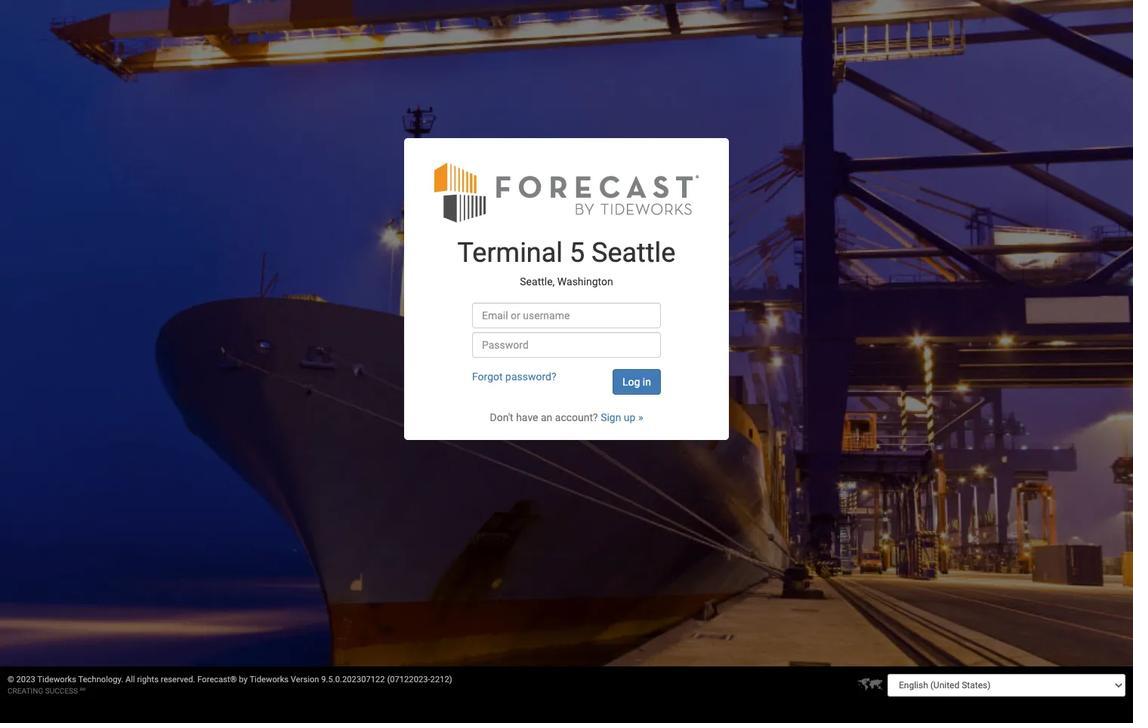 Task type: locate. For each thing, give the bounding box(es) containing it.
℠
[[80, 688, 85, 696]]

don't
[[490, 412, 514, 424]]

success
[[45, 688, 78, 696]]

forgot password? log in
[[472, 371, 651, 389]]

(07122023-
[[387, 676, 430, 685]]

sign
[[601, 412, 622, 424]]

terminal
[[458, 237, 563, 269]]

tideworks right by
[[250, 676, 289, 685]]

tideworks
[[37, 676, 76, 685], [250, 676, 289, 685]]

0 horizontal spatial tideworks
[[37, 676, 76, 685]]

2023
[[16, 676, 35, 685]]

don't have an account? sign up »
[[490, 412, 643, 424]]

tideworks up success
[[37, 676, 76, 685]]

technology.
[[78, 676, 123, 685]]

washington
[[558, 276, 613, 288]]

1 horizontal spatial tideworks
[[250, 676, 289, 685]]

log
[[623, 376, 640, 389]]

sign up » link
[[601, 412, 643, 424]]

account?
[[555, 412, 598, 424]]

forecast® by tideworks image
[[435, 161, 699, 224]]

up
[[624, 412, 636, 424]]

by
[[239, 676, 248, 685]]

2212)
[[430, 676, 452, 685]]

»
[[639, 412, 643, 424]]

seattle,
[[520, 276, 555, 288]]



Task type: vqa. For each thing, say whether or not it's contained in the screenshot.
"Tideworks"
yes



Task type: describe. For each thing, give the bounding box(es) containing it.
log in button
[[613, 370, 661, 395]]

creating
[[8, 688, 43, 696]]

have
[[516, 412, 538, 424]]

© 2023 tideworks technology. all rights reserved. forecast® by tideworks version 9.5.0.202307122 (07122023-2212) creating success ℠
[[8, 676, 452, 696]]

2 tideworks from the left
[[250, 676, 289, 685]]

forecast®
[[197, 676, 237, 685]]

©
[[8, 676, 14, 685]]

9.5.0.202307122
[[321, 676, 385, 685]]

forgot password? link
[[472, 371, 557, 383]]

Email or username text field
[[472, 303, 661, 329]]

1 tideworks from the left
[[37, 676, 76, 685]]

password?
[[506, 371, 557, 383]]

all
[[125, 676, 135, 685]]

reserved.
[[161, 676, 195, 685]]

version
[[291, 676, 319, 685]]

an
[[541, 412, 553, 424]]

forgot
[[472, 371, 503, 383]]

in
[[643, 376, 651, 389]]

terminal 5 seattle seattle, washington
[[458, 237, 676, 288]]

rights
[[137, 676, 159, 685]]

seattle
[[592, 237, 676, 269]]

Password password field
[[472, 333, 661, 358]]

5
[[570, 237, 585, 269]]



